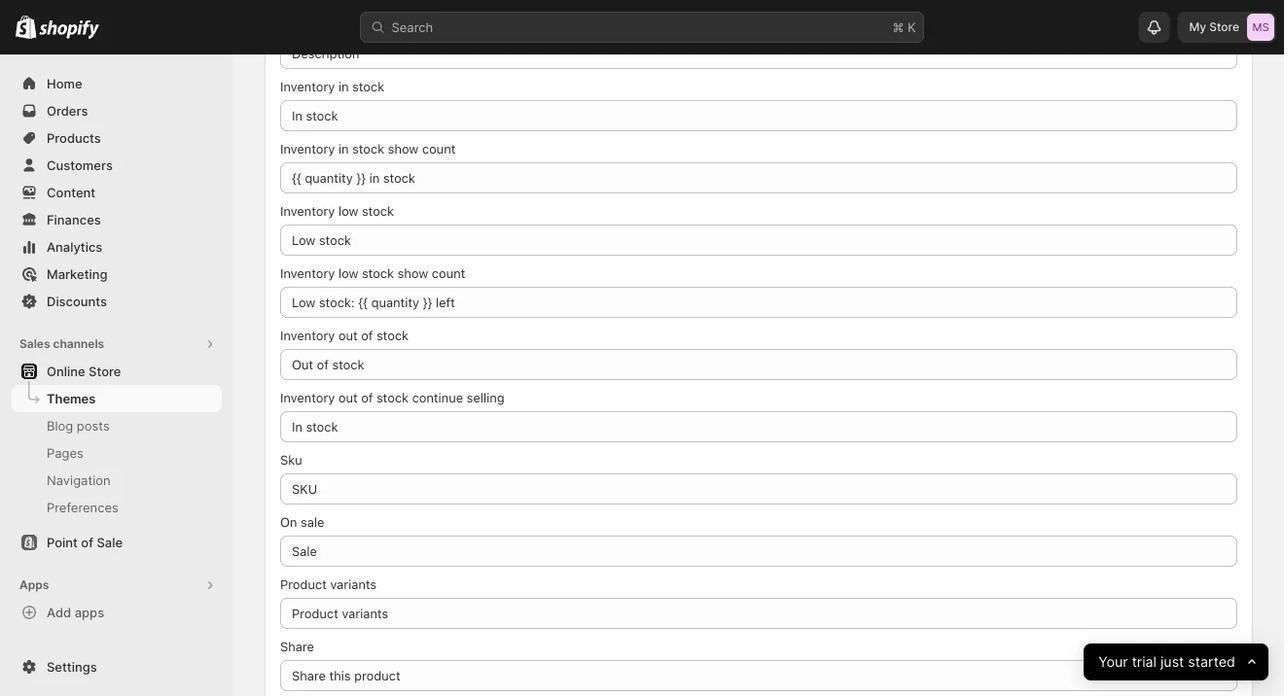 Task type: describe. For each thing, give the bounding box(es) containing it.
pages
[[47, 446, 84, 461]]

trial
[[1132, 654, 1157, 671]]

online store link
[[12, 358, 222, 385]]

discounts link
[[12, 288, 222, 315]]

point of sale
[[47, 535, 123, 550]]

your
[[1098, 654, 1128, 671]]

blog posts link
[[12, 413, 222, 440]]

my
[[1189, 20, 1206, 34]]

settings
[[47, 660, 97, 675]]

analytics
[[47, 239, 102, 254]]

sales channels button
[[12, 331, 222, 358]]

blog posts
[[47, 418, 110, 433]]

analytics link
[[12, 233, 222, 261]]

preferences
[[47, 500, 119, 515]]

finances link
[[12, 206, 222, 233]]

home link
[[12, 70, 222, 97]]

online store
[[47, 364, 121, 379]]

point
[[47, 535, 78, 550]]

orders
[[47, 103, 88, 118]]

themes
[[47, 391, 96, 406]]

orders link
[[12, 97, 222, 125]]

marketing link
[[12, 261, 222, 288]]

marketing
[[47, 267, 108, 282]]

shopify image
[[39, 20, 99, 39]]

navigation link
[[12, 467, 222, 494]]

add apps
[[47, 605, 104, 620]]

products
[[47, 130, 101, 145]]

search
[[392, 19, 433, 35]]

shopify image
[[16, 15, 36, 39]]

sales channels
[[19, 337, 104, 351]]

navigation
[[47, 473, 111, 488]]

⌘
[[893, 19, 904, 35]]



Task type: vqa. For each thing, say whether or not it's contained in the screenshot.
THEMES
yes



Task type: locate. For each thing, give the bounding box(es) containing it.
sale
[[97, 535, 123, 550]]

apps
[[75, 605, 104, 620]]

started
[[1188, 654, 1235, 671]]

sales
[[19, 337, 50, 351]]

blog
[[47, 418, 73, 433]]

my store image
[[1247, 14, 1274, 41]]

apps
[[19, 578, 49, 592]]

1 vertical spatial store
[[89, 364, 121, 379]]

posts
[[77, 418, 110, 433]]

apps button
[[12, 572, 222, 599]]

⌘ k
[[893, 19, 916, 35]]

discounts
[[47, 294, 107, 309]]

1 horizontal spatial store
[[1210, 20, 1239, 34]]

your trial just started button
[[1084, 644, 1269, 681]]

themes link
[[12, 385, 222, 413]]

k
[[908, 19, 916, 35]]

online
[[47, 364, 85, 379]]

point of sale button
[[0, 529, 233, 556]]

store for online store
[[89, 364, 121, 379]]

point of sale link
[[12, 529, 222, 556]]

store for my store
[[1210, 20, 1239, 34]]

0 vertical spatial store
[[1210, 20, 1239, 34]]

store right my in the top right of the page
[[1210, 20, 1239, 34]]

pages link
[[12, 440, 222, 467]]

your trial just started
[[1098, 654, 1235, 671]]

store inside "link"
[[89, 364, 121, 379]]

of
[[81, 535, 93, 550]]

just
[[1160, 654, 1184, 671]]

channels
[[53, 337, 104, 351]]

store down sales channels button
[[89, 364, 121, 379]]

products link
[[12, 125, 222, 152]]

home
[[47, 76, 82, 91]]

add apps button
[[12, 599, 222, 627]]

preferences link
[[12, 494, 222, 521]]

content
[[47, 185, 96, 200]]

settings link
[[12, 654, 222, 681]]

customers link
[[12, 152, 222, 179]]

add
[[47, 605, 71, 620]]

content link
[[12, 179, 222, 206]]

customers
[[47, 158, 113, 173]]

my store
[[1189, 20, 1239, 34]]

store
[[1210, 20, 1239, 34], [89, 364, 121, 379]]

0 horizontal spatial store
[[89, 364, 121, 379]]

finances
[[47, 212, 101, 227]]



